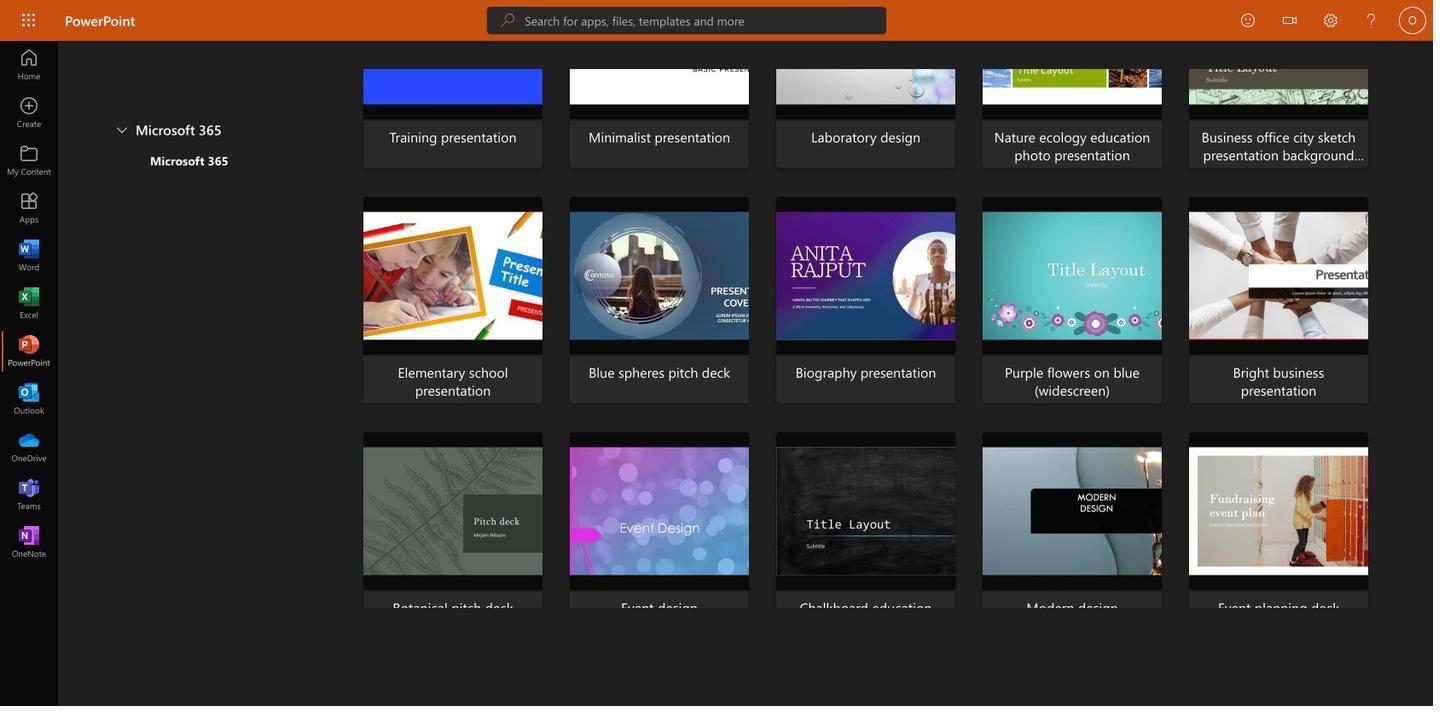 Task type: vqa. For each thing, say whether or not it's contained in the screenshot.
Apps Image
yes



Task type: locate. For each thing, give the bounding box(es) containing it.
home image
[[20, 56, 38, 73]]

navigation
[[0, 41, 58, 567]]

my content image
[[20, 152, 38, 169]]

Search box. Suggestions appear as you type. search field
[[525, 7, 887, 34]]

None search field
[[487, 7, 887, 34]]

main content
[[58, 0, 1434, 639]]

option
[[123, 152, 317, 176]]

application
[[0, 0, 1434, 707]]

banner
[[0, 0, 1434, 44]]

powerpoint image
[[20, 343, 38, 360]]

word image
[[20, 247, 38, 265]]



Task type: describe. For each thing, give the bounding box(es) containing it.
onedrive image
[[20, 439, 38, 456]]

create image
[[20, 104, 38, 121]]

excel image
[[20, 295, 38, 312]]

onenote image
[[20, 534, 38, 551]]

teams image
[[20, 486, 38, 503]]

outlook image
[[20, 391, 38, 408]]

apps image
[[20, 200, 38, 217]]



